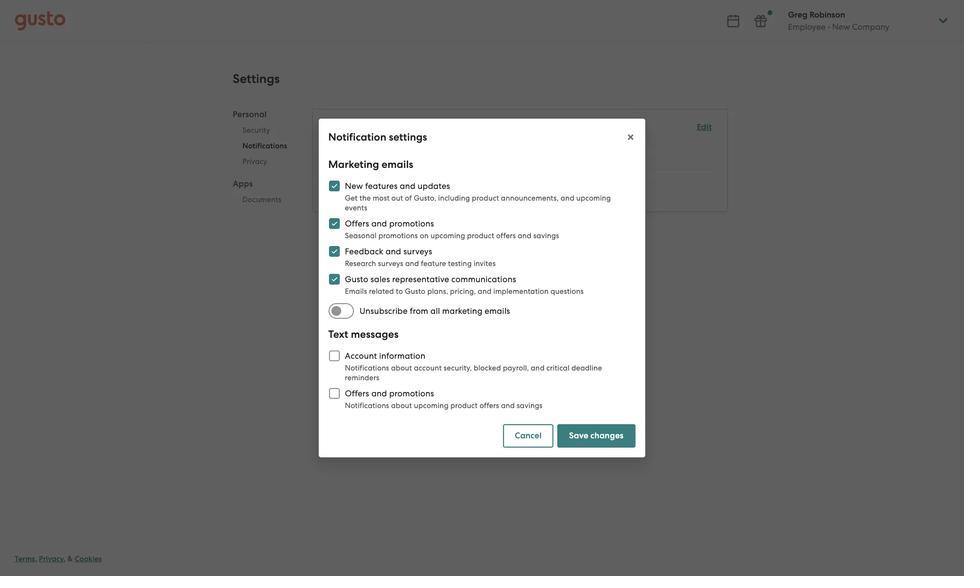 Task type: vqa. For each thing, say whether or not it's contained in the screenshot.
None
yes



Task type: describe. For each thing, give the bounding box(es) containing it.
offers and promotions for messages
[[345, 389, 434, 399]]

from
[[410, 307, 429, 316]]

notifications down reminders
[[345, 402, 389, 411]]

feature
[[421, 260, 446, 268]]

2 vertical spatial upcoming
[[414, 402, 449, 411]]

of
[[405, 194, 412, 203]]

all
[[329, 154, 338, 163]]

and down announcements,
[[518, 232, 532, 241]]

Unsubscribe from all marketing emails checkbox
[[329, 301, 360, 322]]

and inside notifications about account security, blocked payroll, and critical deadline reminders
[[531, 364, 545, 373]]

upcoming inside get the most out of gusto, including product announcements, and upcoming events
[[577, 194, 611, 203]]

events
[[345, 204, 368, 213]]

account information
[[345, 352, 426, 361]]

promotions for marketing emails
[[389, 219, 434, 229]]

2 , from the left
[[64, 555, 66, 564]]

1 vertical spatial product
[[467, 232, 495, 241]]

1 horizontal spatial privacy link
[[233, 154, 297, 170]]

Gusto sales representative communications checkbox
[[324, 269, 345, 290]]

new
[[345, 181, 363, 191]]

account menu element
[[775, 0, 949, 42]]

communications
[[452, 275, 516, 285]]

payroll,
[[503, 364, 529, 373]]

marketing for marketing emails
[[329, 158, 379, 171]]

terms link
[[15, 555, 35, 564]]

notifications about account security, blocked payroll, and critical deadline reminders
[[345, 364, 602, 383]]

documents link
[[233, 192, 297, 208]]

security,
[[444, 364, 472, 373]]

text messages element
[[329, 176, 712, 200]]

1 vertical spatial gusto
[[405, 287, 426, 296]]

cancel
[[515, 431, 542, 441]]

gusto navigation element
[[0, 42, 146, 81]]

to
[[396, 287, 403, 296]]

0 vertical spatial savings
[[534, 232, 559, 241]]

1 vertical spatial surveys
[[378, 260, 404, 268]]

emails right the all
[[340, 154, 365, 163]]

sales
[[371, 275, 390, 285]]

marketing emails element
[[329, 141, 712, 171]]

critical
[[547, 364, 570, 373]]

and up cancel
[[501, 402, 515, 411]]

representative
[[392, 275, 450, 285]]

notifications link
[[233, 138, 297, 154]]

account
[[345, 352, 377, 361]]

messages for text messages none
[[347, 177, 386, 187]]

offers for marketing
[[345, 219, 369, 229]]

features
[[365, 181, 398, 191]]

text for text messages
[[329, 329, 349, 341]]

Feedback and surveys checkbox
[[324, 241, 345, 263]]

feedback
[[345, 247, 384, 257]]

most
[[373, 194, 390, 203]]

Offers and promotions checkbox
[[324, 213, 345, 235]]

account
[[414, 364, 442, 373]]

notifications about upcoming product offers and savings
[[345, 402, 543, 411]]

emails up marketing emails
[[372, 141, 398, 152]]

emails related to gusto plans, pricing, and implementation questions
[[345, 287, 584, 296]]

apps
[[233, 179, 253, 189]]

group containing personal
[[233, 109, 297, 211]]

information
[[379, 352, 426, 361]]

deadline
[[572, 364, 602, 373]]

announcements,
[[501, 194, 559, 203]]

notifications inside group
[[329, 122, 391, 134]]

edit link
[[697, 122, 712, 132]]

list containing marketing emails
[[329, 141, 712, 200]]

marketing
[[442, 307, 483, 316]]

reminders
[[345, 374, 380, 383]]

invites
[[474, 260, 496, 268]]

plans,
[[428, 287, 448, 296]]

Offers and promotions checkbox
[[324, 383, 345, 405]]

all
[[431, 307, 440, 316]]

updates
[[418, 181, 450, 191]]

implementation
[[494, 287, 549, 296]]

text messages none
[[329, 177, 386, 199]]

&
[[68, 555, 73, 564]]

seasonal promotions on upcoming product offers and savings
[[345, 232, 559, 241]]

new features and updates
[[345, 181, 450, 191]]

product inside get the most out of gusto, including product announcements, and upcoming events
[[472, 194, 499, 203]]



Task type: locate. For each thing, give the bounding box(es) containing it.
and up "representative"
[[405, 260, 419, 268]]

text messages
[[329, 329, 399, 341]]

offers for text
[[345, 389, 369, 399]]

research
[[345, 260, 376, 268]]

savings down announcements,
[[534, 232, 559, 241]]

testing
[[448, 260, 472, 268]]

surveys down the feedback and surveys
[[378, 260, 404, 268]]

cancel button
[[503, 425, 554, 448]]

1 vertical spatial privacy
[[39, 555, 64, 564]]

home image
[[15, 11, 66, 31]]

marketing inside marketing emails all emails
[[329, 141, 370, 152]]

2 vertical spatial promotions
[[389, 389, 434, 399]]

settings
[[389, 131, 427, 144]]

messages
[[347, 177, 386, 187], [351, 329, 399, 341]]

1 vertical spatial upcoming
[[431, 232, 465, 241]]

offers up seasonal
[[345, 219, 369, 229]]

personal
[[233, 110, 267, 120]]

promotions down account
[[389, 389, 434, 399]]

2 offers and promotions from the top
[[345, 389, 434, 399]]

0 vertical spatial offers and promotions
[[345, 219, 434, 229]]

offers
[[496, 232, 516, 241], [480, 402, 499, 411]]

get the most out of gusto, including product announcements, and upcoming events
[[345, 194, 611, 213]]

and inside get the most out of gusto, including product announcements, and upcoming events
[[561, 194, 575, 203]]

terms
[[15, 555, 35, 564]]

changes
[[591, 431, 624, 441]]

emails
[[345, 287, 367, 296]]

upcoming
[[577, 194, 611, 203], [431, 232, 465, 241], [414, 402, 449, 411]]

and left the critical on the right bottom of page
[[531, 364, 545, 373]]

feedback and surveys
[[345, 247, 432, 257]]

1 vertical spatial marketing
[[329, 158, 379, 171]]

1 vertical spatial savings
[[517, 402, 543, 411]]

offers down notifications about account security, blocked payroll, and critical deadline reminders
[[480, 402, 499, 411]]

0 vertical spatial gusto
[[345, 275, 369, 285]]

marketing up the all
[[329, 141, 370, 152]]

1 offers from the top
[[345, 219, 369, 229]]

offers down reminders
[[345, 389, 369, 399]]

promotions
[[389, 219, 434, 229], [379, 232, 418, 241], [389, 389, 434, 399]]

privacy link down security link
[[233, 154, 297, 170]]

0 vertical spatial upcoming
[[577, 194, 611, 203]]

1 vertical spatial offers
[[480, 402, 499, 411]]

seasonal
[[345, 232, 377, 241]]

0 horizontal spatial gusto
[[345, 275, 369, 285]]

surveys
[[404, 247, 432, 257], [378, 260, 404, 268]]

marketing emails all emails
[[329, 141, 398, 163]]

0 vertical spatial privacy
[[242, 157, 267, 166]]

New features and updates checkbox
[[324, 176, 345, 197]]

notifications group
[[329, 121, 712, 200]]

0 vertical spatial about
[[391, 364, 412, 373]]

promotions up the feedback and surveys
[[379, 232, 418, 241]]

0 vertical spatial offers
[[345, 219, 369, 229]]

privacy down notifications "link"
[[242, 157, 267, 166]]

1 horizontal spatial gusto
[[405, 287, 426, 296]]

text up none
[[329, 177, 345, 187]]

0 vertical spatial text
[[329, 177, 345, 187]]

1 vertical spatial about
[[391, 402, 412, 411]]

and up seasonal
[[372, 219, 387, 229]]

messages inside text messages none
[[347, 177, 386, 187]]

emails
[[372, 141, 398, 152], [340, 154, 365, 163], [382, 158, 414, 171], [485, 307, 510, 316]]

0 vertical spatial marketing
[[329, 141, 370, 152]]

messages inside notification settings dialog
[[351, 329, 399, 341]]

1 marketing from the top
[[329, 141, 370, 152]]

gusto down "representative"
[[405, 287, 426, 296]]

notifications down security link
[[242, 142, 287, 151]]

offers down get the most out of gusto, including product announcements, and upcoming events
[[496, 232, 516, 241]]

notifications up reminders
[[345, 364, 389, 373]]

related
[[369, 287, 394, 296]]

,
[[35, 555, 37, 564], [64, 555, 66, 564]]

notifications inside notifications about account security, blocked payroll, and critical deadline reminders
[[345, 364, 389, 373]]

notifications up marketing emails all emails
[[329, 122, 391, 134]]

privacy link
[[233, 154, 297, 170], [39, 555, 64, 564]]

unsubscribe from all marketing emails
[[360, 307, 510, 316]]

promotions for text messages
[[389, 389, 434, 399]]

offers and promotions down reminders
[[345, 389, 434, 399]]

unsubscribe
[[360, 307, 408, 316]]

1 , from the left
[[35, 555, 37, 564]]

marketing up new
[[329, 158, 379, 171]]

privacy left &
[[39, 555, 64, 564]]

marketing for marketing emails all emails
[[329, 141, 370, 152]]

emails down the implementation
[[485, 307, 510, 316]]

1 vertical spatial privacy link
[[39, 555, 64, 564]]

gusto sales representative communications
[[345, 275, 516, 285]]

and up the of in the top of the page
[[400, 181, 416, 191]]

the
[[360, 194, 371, 203]]

group
[[233, 109, 297, 211]]

gusto
[[345, 275, 369, 285], [405, 287, 426, 296]]

privacy link left &
[[39, 555, 64, 564]]

notification settings
[[329, 131, 427, 144]]

blocked
[[474, 364, 501, 373]]

messages up account information
[[351, 329, 399, 341]]

1 about from the top
[[391, 364, 412, 373]]

marketing
[[329, 141, 370, 152], [329, 158, 379, 171]]

about
[[391, 364, 412, 373], [391, 402, 412, 411]]

product down notifications about account security, blocked payroll, and critical deadline reminders
[[451, 402, 478, 411]]

1 vertical spatial promotions
[[379, 232, 418, 241]]

2 about from the top
[[391, 402, 412, 411]]

0 horizontal spatial privacy link
[[39, 555, 64, 564]]

on
[[420, 232, 429, 241]]

none
[[329, 189, 350, 199]]

1 vertical spatial messages
[[351, 329, 399, 341]]

about for information
[[391, 364, 412, 373]]

marketing emails
[[329, 158, 414, 171]]

notification
[[329, 131, 387, 144]]

1 horizontal spatial ,
[[64, 555, 66, 564]]

gusto up emails
[[345, 275, 369, 285]]

cookies button
[[75, 554, 102, 566]]

surveys up research surveys and feature testing invites
[[404, 247, 432, 257]]

about inside notifications about account security, blocked payroll, and critical deadline reminders
[[391, 364, 412, 373]]

text for text messages none
[[329, 177, 345, 187]]

and down communications
[[478, 287, 492, 296]]

2 offers from the top
[[345, 389, 369, 399]]

notifications
[[329, 122, 391, 134], [242, 142, 287, 151], [345, 364, 389, 373], [345, 402, 389, 411]]

1 vertical spatial offers
[[345, 389, 369, 399]]

savings up cancel
[[517, 402, 543, 411]]

product up invites
[[467, 232, 495, 241]]

1 offers and promotions from the top
[[345, 219, 434, 229]]

0 horizontal spatial ,
[[35, 555, 37, 564]]

0 horizontal spatial privacy
[[39, 555, 64, 564]]

product right including
[[472, 194, 499, 203]]

cookies
[[75, 555, 102, 564]]

messages for text messages
[[351, 329, 399, 341]]

privacy inside privacy link
[[242, 157, 267, 166]]

save changes
[[569, 431, 624, 441]]

1 text from the top
[[329, 177, 345, 187]]

gusto,
[[414, 194, 437, 203]]

questions
[[551, 287, 584, 296]]

and right announcements,
[[561, 194, 575, 203]]

list
[[329, 141, 712, 200]]

research surveys and feature testing invites
[[345, 260, 496, 268]]

2 vertical spatial product
[[451, 402, 478, 411]]

2 text from the top
[[329, 329, 349, 341]]

save
[[569, 431, 589, 441]]

out
[[392, 194, 403, 203]]

0 vertical spatial product
[[472, 194, 499, 203]]

save changes button
[[558, 425, 636, 448]]

security
[[242, 126, 270, 135]]

savings
[[534, 232, 559, 241], [517, 402, 543, 411]]

and down reminders
[[372, 389, 387, 399]]

text
[[329, 177, 345, 187], [329, 329, 349, 341]]

text up account information 'option'
[[329, 329, 349, 341]]

marketing inside notification settings dialog
[[329, 158, 379, 171]]

terms , privacy , & cookies
[[15, 555, 102, 564]]

notification settings dialog
[[319, 119, 645, 458]]

1 horizontal spatial privacy
[[242, 157, 267, 166]]

0 vertical spatial messages
[[347, 177, 386, 187]]

documents
[[242, 196, 281, 204]]

and
[[400, 181, 416, 191], [561, 194, 575, 203], [372, 219, 387, 229], [518, 232, 532, 241], [386, 247, 402, 257], [405, 260, 419, 268], [478, 287, 492, 296], [531, 364, 545, 373], [372, 389, 387, 399], [501, 402, 515, 411]]

Account information checkbox
[[324, 346, 345, 367]]

offers and promotions for emails
[[345, 219, 434, 229]]

offers
[[345, 219, 369, 229], [345, 389, 369, 399]]

messages up the on the left top of page
[[347, 177, 386, 187]]

1 vertical spatial text
[[329, 329, 349, 341]]

get
[[345, 194, 358, 203]]

2 marketing from the top
[[329, 158, 379, 171]]

settings
[[233, 71, 280, 87]]

including
[[438, 194, 470, 203]]

emails up new features and updates on the left top of the page
[[382, 158, 414, 171]]

about for and
[[391, 402, 412, 411]]

text inside notification settings dialog
[[329, 329, 349, 341]]

edit
[[697, 122, 712, 132]]

text inside text messages none
[[329, 177, 345, 187]]

pricing,
[[450, 287, 476, 296]]

0 vertical spatial surveys
[[404, 247, 432, 257]]

0 vertical spatial offers
[[496, 232, 516, 241]]

notifications inside "link"
[[242, 142, 287, 151]]

0 vertical spatial privacy link
[[233, 154, 297, 170]]

privacy
[[242, 157, 267, 166], [39, 555, 64, 564]]

offers and promotions down 'out'
[[345, 219, 434, 229]]

and right feedback
[[386, 247, 402, 257]]

product
[[472, 194, 499, 203], [467, 232, 495, 241], [451, 402, 478, 411]]

1 vertical spatial offers and promotions
[[345, 389, 434, 399]]

security link
[[233, 123, 297, 138]]

0 vertical spatial promotions
[[389, 219, 434, 229]]

promotions up on
[[389, 219, 434, 229]]



